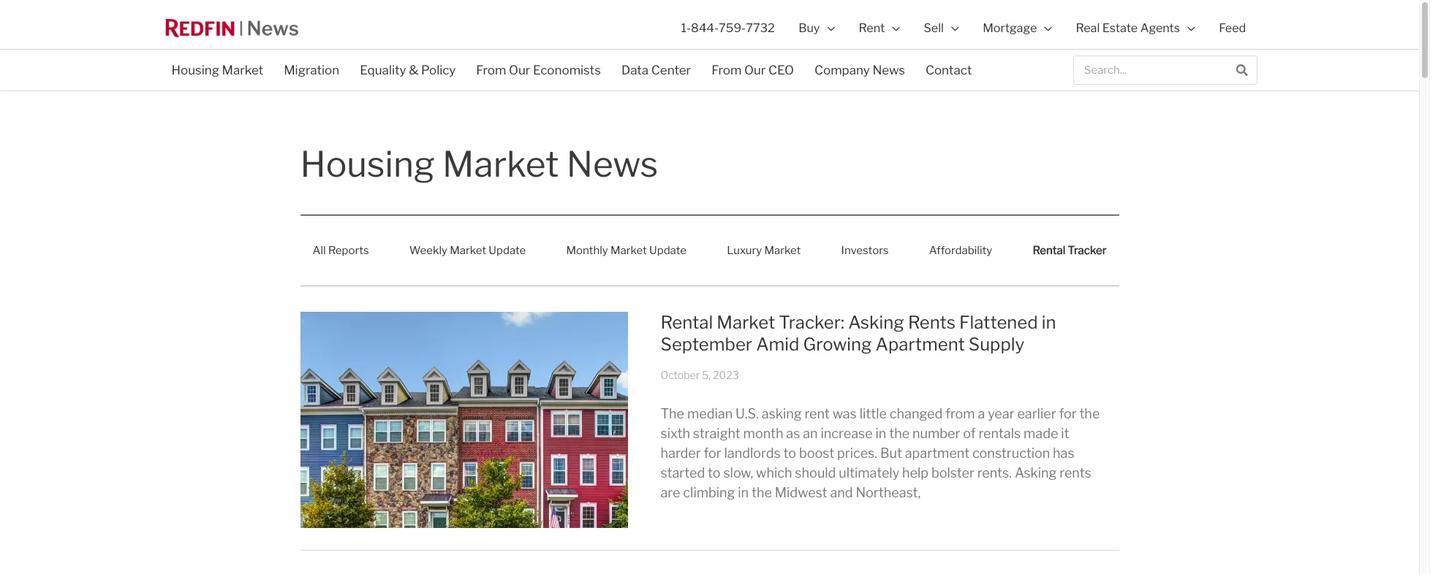 Task type: describe. For each thing, give the bounding box(es) containing it.
0 horizontal spatial news
[[567, 143, 658, 186]]

from
[[946, 406, 975, 422]]

0 horizontal spatial in
[[738, 485, 749, 501]]

equality
[[360, 63, 406, 78]]

weekly market update
[[409, 244, 526, 257]]

mortgage
[[983, 21, 1037, 35]]

1 horizontal spatial news
[[873, 63, 905, 78]]

feed
[[1220, 21, 1247, 35]]

update for weekly market update
[[489, 244, 526, 257]]

october 5, 2023
[[661, 369, 739, 382]]

rental for rental tracker
[[1033, 244, 1066, 257]]

of
[[963, 426, 976, 442]]

company news
[[815, 63, 905, 78]]

7732
[[746, 21, 775, 35]]

number
[[913, 426, 961, 442]]

a
[[978, 406, 985, 422]]

prices.
[[838, 446, 878, 461]]

real estate agents
[[1076, 21, 1181, 35]]

contact
[[926, 63, 972, 78]]

apartment
[[905, 446, 970, 461]]

should
[[795, 466, 836, 481]]

rents.
[[978, 466, 1012, 481]]

u.s.
[[736, 406, 759, 422]]

amid
[[756, 334, 800, 355]]

housing for housing market news
[[300, 143, 435, 186]]

2 vertical spatial the
[[752, 485, 772, 501]]

housing market news
[[300, 143, 658, 186]]

little
[[860, 406, 887, 422]]

flattened
[[960, 312, 1038, 334]]

844-
[[691, 21, 719, 35]]

our for ceo
[[745, 63, 766, 78]]

apartment
[[876, 334, 965, 355]]

0 vertical spatial for
[[1059, 406, 1077, 422]]

northeast,
[[856, 485, 921, 501]]

rental market tracker: asking rents flattened in september amid growing apartment supply
[[661, 312, 1057, 355]]

rents
[[1060, 466, 1092, 481]]

our for economists
[[509, 63, 531, 78]]

ceo
[[769, 63, 794, 78]]

and
[[830, 485, 853, 501]]

1 vertical spatial to
[[708, 466, 721, 481]]

rent
[[859, 21, 885, 35]]

median
[[687, 406, 733, 422]]

migration link
[[274, 53, 350, 87]]

1 vertical spatial the
[[890, 426, 910, 442]]

tracker:
[[779, 312, 845, 334]]

rental for rental market tracker: asking rents flattened in september amid growing apartment supply
[[661, 312, 713, 334]]

policy
[[421, 63, 456, 78]]

changed
[[890, 406, 943, 422]]

rents
[[908, 312, 956, 334]]

reports
[[328, 244, 369, 257]]

0 vertical spatial the
[[1080, 406, 1100, 422]]

data center
[[622, 63, 691, 78]]

in inside the rental market tracker: asking rents flattened in september amid growing apartment supply
[[1042, 312, 1057, 334]]

climbing
[[683, 485, 735, 501]]

month
[[744, 426, 784, 442]]

from our ceo link
[[702, 53, 805, 87]]

migration
[[284, 63, 339, 78]]

sell link
[[912, 0, 971, 56]]

as
[[786, 426, 800, 442]]

mortgage link
[[971, 0, 1064, 56]]

equality & policy link
[[350, 53, 466, 87]]

boost
[[799, 446, 835, 461]]

center
[[652, 63, 691, 78]]

market for monthly market update
[[611, 244, 647, 257]]

ultimately
[[839, 466, 900, 481]]

redfin real estate news image
[[161, 13, 302, 43]]

buy
[[799, 21, 820, 35]]

rent link
[[847, 0, 912, 56]]

buy link
[[787, 0, 847, 56]]

market for weekly market update
[[450, 244, 486, 257]]

contact link
[[916, 53, 983, 87]]

market for rental market tracker: asking rents flattened in september amid growing apartment supply
[[717, 312, 775, 334]]

started
[[661, 466, 705, 481]]

data center link
[[611, 53, 702, 87]]

tracker
[[1068, 244, 1107, 257]]

asking inside the rental market tracker: asking rents flattened in september amid growing apartment supply
[[849, 312, 905, 334]]

company
[[815, 63, 870, 78]]

growing
[[804, 334, 872, 355]]

increase
[[821, 426, 873, 442]]

are
[[661, 485, 681, 501]]

1-
[[681, 21, 691, 35]]

october
[[661, 369, 700, 382]]

economists
[[533, 63, 601, 78]]

september
[[661, 334, 753, 355]]

all
[[313, 244, 326, 257]]

0 horizontal spatial for
[[704, 446, 722, 461]]

1-844-759-7732
[[681, 21, 775, 35]]



Task type: vqa. For each thing, say whether or not it's contained in the screenshot.
it
yes



Task type: locate. For each thing, give the bounding box(es) containing it.
1 horizontal spatial asking
[[1015, 466, 1057, 481]]

housing market
[[172, 63, 263, 78]]

was
[[833, 406, 857, 422]]

rental market tracker: asking rents flattened in september amid growing apartment supply link
[[661, 312, 1057, 355]]

bolster
[[932, 466, 975, 481]]

the down which
[[752, 485, 772, 501]]

1 horizontal spatial housing
[[300, 143, 435, 186]]

equality & policy
[[360, 63, 456, 78]]

1 vertical spatial in
[[876, 426, 887, 442]]

1 vertical spatial housing
[[300, 143, 435, 186]]

for down straight
[[704, 446, 722, 461]]

from for from our economists
[[476, 63, 506, 78]]

an
[[803, 426, 818, 442]]

monthly market update link
[[554, 234, 699, 268]]

landlords
[[724, 446, 781, 461]]

0 vertical spatial news
[[873, 63, 905, 78]]

1 horizontal spatial for
[[1059, 406, 1077, 422]]

0 horizontal spatial to
[[708, 466, 721, 481]]

1 horizontal spatial from
[[712, 63, 742, 78]]

rental tracker link
[[1021, 234, 1119, 268]]

data
[[622, 63, 649, 78]]

1 vertical spatial asking
[[1015, 466, 1057, 481]]

0 horizontal spatial update
[[489, 244, 526, 257]]

has
[[1053, 446, 1075, 461]]

2 vertical spatial in
[[738, 485, 749, 501]]

0 horizontal spatial asking
[[849, 312, 905, 334]]

earlier
[[1018, 406, 1057, 422]]

rental
[[1033, 244, 1066, 257], [661, 312, 713, 334]]

1 our from the left
[[509, 63, 531, 78]]

in down slow, at bottom
[[738, 485, 749, 501]]

the
[[661, 406, 685, 422]]

rental inside rental tracker link
[[1033, 244, 1066, 257]]

0 horizontal spatial from
[[476, 63, 506, 78]]

luxury market link
[[715, 234, 814, 268]]

slow,
[[724, 466, 754, 481]]

sixth
[[661, 426, 690, 442]]

update
[[489, 244, 526, 257], [650, 244, 687, 257]]

2 from from the left
[[712, 63, 742, 78]]

made
[[1024, 426, 1059, 442]]

1 horizontal spatial the
[[890, 426, 910, 442]]

0 horizontal spatial our
[[509, 63, 531, 78]]

from our economists
[[476, 63, 601, 78]]

0 horizontal spatial housing
[[172, 63, 219, 78]]

investors
[[842, 244, 889, 257]]

1 from from the left
[[476, 63, 506, 78]]

1 horizontal spatial our
[[745, 63, 766, 78]]

asking inside the median u.s. asking rent was little changed from a year earlier for the sixth straight month as an increase in the number of rentals made it harder for landlords to boost prices. but apartment construction has started to slow, which should ultimately help bolster rents. asking rents are climbing in the midwest and northeast,
[[1015, 466, 1057, 481]]

from
[[476, 63, 506, 78], [712, 63, 742, 78]]

our
[[509, 63, 531, 78], [745, 63, 766, 78]]

weekly
[[409, 244, 448, 257]]

rental left tracker
[[1033, 244, 1066, 257]]

rental tracker
[[1033, 244, 1107, 257]]

update inside monthly market update link
[[650, 244, 687, 257]]

affordability
[[929, 244, 993, 257]]

year
[[988, 406, 1015, 422]]

to up climbing
[[708, 466, 721, 481]]

help
[[903, 466, 929, 481]]

&
[[409, 63, 419, 78]]

None search field
[[1074, 56, 1258, 85]]

1 horizontal spatial in
[[876, 426, 887, 442]]

company news link
[[805, 53, 916, 87]]

all reports link
[[300, 234, 382, 268]]

midwest
[[775, 485, 828, 501]]

0 horizontal spatial rental
[[661, 312, 713, 334]]

rental up september
[[661, 312, 713, 334]]

0 vertical spatial to
[[784, 446, 797, 461]]

from right policy
[[476, 63, 506, 78]]

the right earlier
[[1080, 406, 1100, 422]]

market inside the rental market tracker: asking rents flattened in september amid growing apartment supply
[[717, 312, 775, 334]]

in down little
[[876, 426, 887, 442]]

asking up growing
[[849, 312, 905, 334]]

5,
[[702, 369, 711, 382]]

update inside 'weekly market update' link
[[489, 244, 526, 257]]

1 vertical spatial rental
[[661, 312, 713, 334]]

search image
[[1237, 64, 1248, 76]]

0 vertical spatial asking
[[849, 312, 905, 334]]

1 horizontal spatial update
[[650, 244, 687, 257]]

2 horizontal spatial the
[[1080, 406, 1100, 422]]

0 vertical spatial housing
[[172, 63, 219, 78]]

real
[[1076, 21, 1100, 35]]

1-844-759-7732 link
[[669, 0, 787, 56]]

monthly market update
[[566, 244, 687, 257]]

market for housing market
[[222, 63, 263, 78]]

housing for housing market
[[172, 63, 219, 78]]

from for from our ceo
[[712, 63, 742, 78]]

our left 'ceo'
[[745, 63, 766, 78]]

feed link
[[1208, 0, 1258, 56]]

estate
[[1103, 21, 1138, 35]]

1 horizontal spatial to
[[784, 446, 797, 461]]

to
[[784, 446, 797, 461], [708, 466, 721, 481]]

rental inside the rental market tracker: asking rents flattened in september amid growing apartment supply
[[661, 312, 713, 334]]

in right flattened
[[1042, 312, 1057, 334]]

1 vertical spatial news
[[567, 143, 658, 186]]

all reports
[[313, 244, 369, 257]]

to down the as
[[784, 446, 797, 461]]

2 update from the left
[[650, 244, 687, 257]]

for
[[1059, 406, 1077, 422], [704, 446, 722, 461]]

supply
[[969, 334, 1025, 355]]

investors link
[[829, 234, 902, 268]]

market for housing market news
[[443, 143, 559, 186]]

759-
[[719, 21, 746, 35]]

asking down construction
[[1015, 466, 1057, 481]]

for up it
[[1059, 406, 1077, 422]]

2023
[[713, 369, 739, 382]]

1 vertical spatial for
[[704, 446, 722, 461]]

update for monthly market update
[[650, 244, 687, 257]]

1 horizontal spatial rental
[[1033, 244, 1066, 257]]

the median u.s. asking rent was little changed from a year earlier for the sixth straight month as an increase in the number of rentals made it harder for landlords to boost prices. but apartment construction has started to slow, which should ultimately help bolster rents. asking rents are climbing in the midwest and northeast,
[[661, 406, 1100, 501]]

but
[[881, 446, 903, 461]]

2 our from the left
[[745, 63, 766, 78]]

which
[[756, 466, 793, 481]]

from our ceo
[[712, 63, 794, 78]]

Search... search field
[[1075, 56, 1228, 84]]

housing market link
[[161, 53, 274, 87]]

our left economists
[[509, 63, 531, 78]]

0 horizontal spatial the
[[752, 485, 772, 501]]

luxury market
[[727, 244, 801, 257]]

0 vertical spatial in
[[1042, 312, 1057, 334]]

from down 1-844-759-7732 link
[[712, 63, 742, 78]]

1 update from the left
[[489, 244, 526, 257]]

the up but
[[890, 426, 910, 442]]

real estate agents link
[[1064, 0, 1208, 56]]

market for luxury market
[[765, 244, 801, 257]]

rent
[[805, 406, 830, 422]]

market
[[222, 63, 263, 78], [443, 143, 559, 186], [450, 244, 486, 257], [611, 244, 647, 257], [765, 244, 801, 257], [717, 312, 775, 334]]

monthly
[[566, 244, 608, 257]]

luxury
[[727, 244, 762, 257]]

agents
[[1141, 21, 1181, 35]]

2 horizontal spatial in
[[1042, 312, 1057, 334]]

0 vertical spatial rental
[[1033, 244, 1066, 257]]



